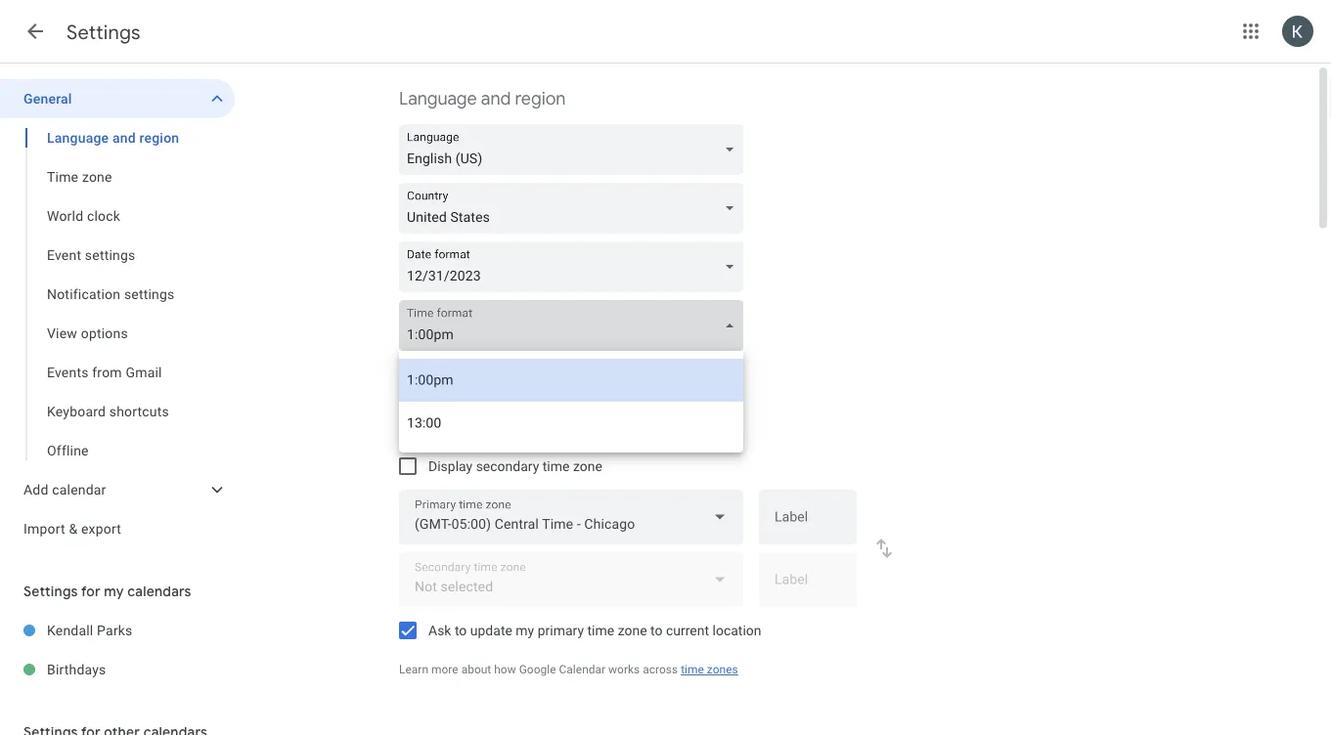 Task type: vqa. For each thing, say whether or not it's contained in the screenshot.
HEADING at the left top of page
no



Task type: describe. For each thing, give the bounding box(es) containing it.
event
[[47, 247, 81, 263]]

learn
[[399, 663, 429, 677]]

location
[[713, 623, 762, 639]]

notification settings
[[47, 286, 175, 302]]

0 horizontal spatial time
[[543, 458, 570, 475]]

0 vertical spatial my
[[104, 583, 124, 600]]

parks
[[97, 623, 133, 639]]

group containing language and region
[[0, 118, 235, 471]]

how
[[494, 663, 516, 677]]

1 horizontal spatial and
[[481, 88, 511, 110]]

1:00pm option
[[399, 359, 744, 402]]

update
[[471, 623, 513, 639]]

zone inside group
[[82, 169, 112, 185]]

zone up works
[[618, 623, 647, 639]]

tree containing general
[[0, 79, 235, 549]]

general
[[23, 91, 72, 107]]

1 horizontal spatial time
[[588, 623, 615, 639]]

event settings
[[47, 247, 135, 263]]

0 horizontal spatial time zone
[[47, 169, 112, 185]]

primary
[[538, 623, 584, 639]]

1 vertical spatial my
[[516, 623, 535, 639]]

0 vertical spatial language and region
[[399, 88, 566, 110]]

calendars
[[127, 583, 192, 600]]

region inside group
[[139, 130, 179, 146]]

kendall parks tree item
[[0, 612, 235, 651]]

0 vertical spatial region
[[515, 88, 566, 110]]

13:00 option
[[399, 402, 744, 445]]

add calendar
[[23, 482, 106, 498]]

events
[[47, 365, 89, 381]]

for
[[81, 583, 101, 600]]

calendar
[[52, 482, 106, 498]]

1 horizontal spatial time
[[399, 418, 438, 440]]

current
[[666, 623, 710, 639]]

2 vertical spatial time
[[681, 663, 704, 677]]

time zones link
[[681, 663, 739, 677]]

Label for secondary time zone. text field
[[775, 574, 842, 601]]

general tree item
[[0, 79, 235, 118]]

0 horizontal spatial time
[[47, 169, 79, 185]]

birthdays
[[47, 662, 106, 678]]

zones
[[707, 663, 739, 677]]

display secondary time zone
[[429, 458, 603, 475]]

options
[[81, 325, 128, 342]]

add
[[23, 482, 48, 498]]

world
[[47, 208, 83, 224]]

go back image
[[23, 20, 47, 43]]

ask
[[429, 623, 452, 639]]

keyboard shortcuts
[[47, 404, 169, 420]]

offline
[[47, 443, 89, 459]]

clock
[[87, 208, 120, 224]]

time format list box
[[399, 351, 744, 453]]

zone up display
[[442, 418, 480, 440]]



Task type: locate. For each thing, give the bounding box(es) containing it.
time right "primary"
[[588, 623, 615, 639]]

&
[[69, 521, 78, 537]]

kendall
[[47, 623, 93, 639]]

0 horizontal spatial language and region
[[47, 130, 179, 146]]

settings
[[67, 20, 141, 45], [23, 583, 78, 600]]

0 vertical spatial time
[[543, 458, 570, 475]]

1 vertical spatial time
[[399, 418, 438, 440]]

1 horizontal spatial language and region
[[399, 88, 566, 110]]

language and region
[[399, 88, 566, 110], [47, 130, 179, 146]]

group
[[0, 118, 235, 471]]

tree
[[0, 79, 235, 549]]

import
[[23, 521, 65, 537]]

settings for settings
[[67, 20, 141, 45]]

1 horizontal spatial time zone
[[399, 418, 480, 440]]

1 vertical spatial language and region
[[47, 130, 179, 146]]

calendar
[[559, 663, 606, 677]]

0 vertical spatial language
[[399, 88, 477, 110]]

language and region inside group
[[47, 130, 179, 146]]

1 vertical spatial time
[[588, 623, 615, 639]]

0 horizontal spatial to
[[455, 623, 467, 639]]

1 vertical spatial settings
[[124, 286, 175, 302]]

0 horizontal spatial and
[[112, 130, 136, 146]]

world clock
[[47, 208, 120, 224]]

0 horizontal spatial language
[[47, 130, 109, 146]]

1 vertical spatial region
[[139, 130, 179, 146]]

to
[[455, 623, 467, 639], [651, 623, 663, 639]]

birthdays tree item
[[0, 651, 235, 690]]

0 vertical spatial and
[[481, 88, 511, 110]]

more
[[432, 663, 459, 677]]

0 horizontal spatial region
[[139, 130, 179, 146]]

view
[[47, 325, 77, 342]]

my
[[104, 583, 124, 600], [516, 623, 535, 639]]

1 vertical spatial time zone
[[399, 418, 480, 440]]

settings left for on the bottom of the page
[[23, 583, 78, 600]]

1 vertical spatial settings
[[23, 583, 78, 600]]

time
[[47, 169, 79, 185], [399, 418, 438, 440]]

Label for primary time zone. text field
[[775, 511, 842, 538]]

to right ask
[[455, 623, 467, 639]]

None field
[[399, 124, 752, 175], [399, 183, 752, 234], [399, 242, 752, 293], [399, 300, 752, 351], [399, 490, 744, 545], [399, 124, 752, 175], [399, 183, 752, 234], [399, 242, 752, 293], [399, 300, 752, 351], [399, 490, 744, 545]]

time up display
[[399, 418, 438, 440]]

across
[[643, 663, 678, 677]]

settings
[[85, 247, 135, 263], [124, 286, 175, 302]]

events from gmail
[[47, 365, 162, 381]]

settings for event settings
[[85, 247, 135, 263]]

0 horizontal spatial my
[[104, 583, 124, 600]]

settings for settings for my calendars
[[23, 583, 78, 600]]

1 vertical spatial language
[[47, 130, 109, 146]]

1 horizontal spatial my
[[516, 623, 535, 639]]

notification
[[47, 286, 121, 302]]

1 horizontal spatial region
[[515, 88, 566, 110]]

0 vertical spatial time zone
[[47, 169, 112, 185]]

time zone up the world clock
[[47, 169, 112, 185]]

display
[[429, 458, 473, 475]]

2 horizontal spatial time
[[681, 663, 704, 677]]

settings for my calendars
[[23, 583, 192, 600]]

time zone up display
[[399, 418, 480, 440]]

1 to from the left
[[455, 623, 467, 639]]

1 horizontal spatial to
[[651, 623, 663, 639]]

time down 13:00 option
[[543, 458, 570, 475]]

learn more about how google calendar works across time zones
[[399, 663, 739, 677]]

export
[[81, 521, 121, 537]]

settings for my calendars tree
[[0, 612, 235, 690]]

settings up options
[[124, 286, 175, 302]]

settings up notification settings
[[85, 247, 135, 263]]

time zone
[[47, 169, 112, 185], [399, 418, 480, 440]]

zone
[[82, 169, 112, 185], [442, 418, 480, 440], [573, 458, 603, 475], [618, 623, 647, 639]]

time left zones
[[681, 663, 704, 677]]

works
[[609, 663, 640, 677]]

0 vertical spatial settings
[[85, 247, 135, 263]]

kendall parks
[[47, 623, 133, 639]]

gmail
[[126, 365, 162, 381]]

about
[[462, 663, 492, 677]]

birthdays link
[[47, 651, 235, 690]]

0 vertical spatial settings
[[67, 20, 141, 45]]

google
[[519, 663, 556, 677]]

1 vertical spatial and
[[112, 130, 136, 146]]

time up world on the left of the page
[[47, 169, 79, 185]]

secondary
[[476, 458, 540, 475]]

settings heading
[[67, 20, 141, 45]]

my right for on the bottom of the page
[[104, 583, 124, 600]]

import & export
[[23, 521, 121, 537]]

keyboard
[[47, 404, 106, 420]]

zone up clock at the top left
[[82, 169, 112, 185]]

settings up the general tree item
[[67, 20, 141, 45]]

time
[[543, 458, 570, 475], [588, 623, 615, 639], [681, 663, 704, 677]]

ask to update my primary time zone to current location
[[429, 623, 762, 639]]

settings for notification settings
[[124, 286, 175, 302]]

and
[[481, 88, 511, 110], [112, 130, 136, 146]]

2 to from the left
[[651, 623, 663, 639]]

zone down 13:00 option
[[573, 458, 603, 475]]

view options
[[47, 325, 128, 342]]

language
[[399, 88, 477, 110], [47, 130, 109, 146]]

1 horizontal spatial language
[[399, 88, 477, 110]]

0 vertical spatial time
[[47, 169, 79, 185]]

my right update
[[516, 623, 535, 639]]

shortcuts
[[109, 404, 169, 420]]

to left 'current'
[[651, 623, 663, 639]]

region
[[515, 88, 566, 110], [139, 130, 179, 146]]

from
[[92, 365, 122, 381]]



